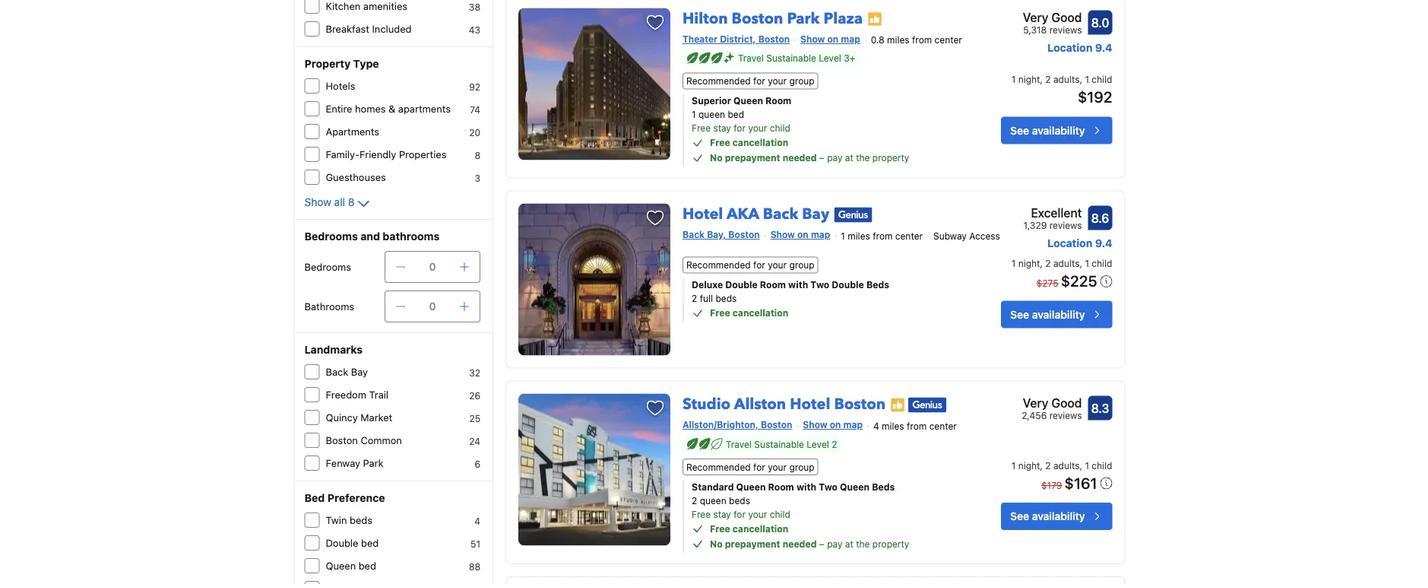 Task type: describe. For each thing, give the bounding box(es) containing it.
, down 5,318
[[1041, 74, 1043, 85]]

$225
[[1061, 272, 1098, 290]]

1 miles from center
[[841, 230, 923, 241]]

excellent element
[[1024, 204, 1083, 222]]

apartments
[[326, 126, 380, 137]]

free inside the 2 queen beds free stay for your child
[[692, 509, 711, 519]]

boston down quincy
[[326, 435, 358, 446]]

no for hilton
[[710, 153, 723, 163]]

0 for bedrooms
[[429, 260, 436, 273]]

2 cancellation from the top
[[733, 308, 789, 318]]

the for boston
[[856, 538, 870, 549]]

your for allston
[[768, 462, 787, 472]]

fenway
[[326, 457, 360, 469]]

adults for bay
[[1054, 258, 1080, 269]]

1,329
[[1024, 220, 1047, 231]]

this property is part of our preferred partner program. it's committed to providing excellent service and good value. it'll pay us a higher commission if you make a booking. image for boston
[[891, 397, 906, 412]]

3
[[475, 173, 481, 183]]

2,456
[[1022, 410, 1047, 421]]

bathrooms
[[383, 230, 440, 243]]

scored 8.3 element
[[1089, 396, 1113, 420]]

51
[[471, 538, 481, 549]]

hotel aka back bay image
[[519, 204, 671, 356]]

0 horizontal spatial double
[[326, 537, 359, 549]]

sustainable for boston
[[767, 53, 817, 64]]

good for 8.3
[[1052, 396, 1083, 410]]

guesthouses
[[326, 171, 386, 183]]

superior queen room
[[692, 96, 792, 106]]

0 vertical spatial 8
[[475, 150, 481, 160]]

74
[[470, 104, 481, 115]]

on for boston
[[830, 420, 841, 430]]

see for hilton boston park plaza
[[1011, 124, 1030, 137]]

bedrooms and bathrooms
[[305, 230, 440, 243]]

studio allston hotel boston image
[[519, 394, 671, 546]]

and
[[361, 230, 380, 243]]

child inside "1 night , 2 adults , 1 child $192"
[[1092, 74, 1113, 85]]

child up $161
[[1092, 460, 1113, 471]]

twin
[[326, 514, 347, 526]]

child up $225 in the top of the page
[[1092, 258, 1113, 269]]

location 9.4 for bay
[[1048, 237, 1113, 249]]

standard queen room with two queen beds link
[[692, 480, 949, 494]]

see for studio allston hotel boston
[[1011, 510, 1030, 522]]

2 queen beds free stay for your child
[[692, 495, 791, 519]]

4 miles from center
[[874, 421, 957, 431]]

43
[[469, 24, 481, 35]]

deluxe
[[692, 280, 723, 290]]

– for park
[[820, 153, 825, 163]]

two for boston
[[819, 481, 838, 492]]

type
[[353, 57, 379, 70]]

level for hotel
[[807, 439, 829, 449]]

very good element for 8.3
[[1022, 394, 1083, 412]]

for for allston
[[754, 462, 766, 472]]

2 full beds
[[692, 293, 737, 304]]

bed
[[305, 492, 325, 504]]

freedom trail
[[326, 389, 389, 400]]

reviews for 8.0
[[1050, 25, 1083, 35]]

free cancellation for allston
[[710, 523, 789, 534]]

0 vertical spatial park
[[787, 8, 820, 29]]

beds for hotel aka back bay
[[867, 280, 890, 290]]

studio
[[683, 394, 731, 415]]

good for 8.0
[[1052, 10, 1083, 24]]

$161
[[1065, 474, 1098, 492]]

2 inside "1 night , 2 adults , 1 child $192"
[[1046, 74, 1051, 85]]

at for plaza
[[845, 153, 854, 163]]

stay for hilton
[[714, 123, 731, 134]]

free down 1 queen bed free stay for your child
[[710, 137, 731, 148]]

queen bed
[[326, 560, 376, 571]]

$275
[[1037, 278, 1059, 289]]

, up $161
[[1080, 460, 1083, 471]]

26
[[469, 390, 481, 401]]

bathrooms
[[305, 301, 354, 312]]

recommended for studio
[[687, 462, 751, 472]]

superior queen room link
[[692, 94, 949, 108]]

deluxe double room with two double beds
[[692, 280, 890, 290]]

hilton boston park plaza link
[[683, 2, 863, 29]]

properties
[[399, 149, 447, 160]]

beds for full
[[716, 293, 737, 304]]

, up $225 in the top of the page
[[1080, 258, 1083, 269]]

boston up travel sustainable level 2
[[761, 420, 793, 430]]

availability for hilton boston park plaza
[[1032, 124, 1086, 137]]

your inside the 2 queen beds free stay for your child
[[749, 509, 768, 519]]

show inside dropdown button
[[305, 196, 331, 208]]

2 up $179
[[1046, 460, 1051, 471]]

no prepayment needed – pay at the property for park
[[710, 153, 910, 163]]

pay for plaza
[[828, 153, 843, 163]]

kitchen amenities
[[326, 0, 408, 12]]

8.0
[[1092, 15, 1110, 30]]

back bay, boston
[[683, 229, 760, 240]]

aka
[[727, 204, 759, 225]]

boston down hilton boston park plaza
[[759, 34, 790, 44]]

bedrooms for bedrooms
[[305, 261, 351, 273]]

homes
[[355, 103, 386, 114]]

access
[[970, 230, 1001, 241]]

recommended for hotel
[[687, 260, 751, 271]]

superior
[[692, 96, 732, 106]]

hilton boston park plaza
[[683, 8, 863, 29]]

back for back bay, boston
[[683, 229, 705, 240]]

freedom
[[326, 389, 367, 400]]

cancellation for boston
[[733, 137, 789, 148]]

1 vertical spatial hotel
[[790, 394, 831, 415]]

fenway park
[[326, 457, 384, 469]]

hotel aka back bay link
[[683, 198, 830, 225]]

level for park
[[819, 53, 842, 64]]

cancellation for allston
[[733, 523, 789, 534]]

bay inside "link"
[[803, 204, 830, 225]]

allston
[[734, 394, 786, 415]]

1 night , 2 adults , 1 child $192
[[1012, 74, 1113, 106]]

very good 5,318 reviews
[[1023, 10, 1083, 35]]

bed for queen bed
[[359, 560, 376, 571]]

stay for studio
[[714, 509, 731, 519]]

reviews for 8.3
[[1050, 410, 1083, 421]]

for for aka
[[754, 260, 766, 271]]

boston up district,
[[732, 8, 784, 29]]

2 up standard queen room with two queen beds link on the bottom
[[832, 439, 838, 449]]

travel for boston
[[738, 53, 764, 64]]

free down the 2 queen beds free stay for your child
[[710, 523, 731, 534]]

group for park
[[790, 76, 815, 86]]

1 vertical spatial bay
[[351, 366, 368, 378]]

2 left the 'full'
[[692, 293, 698, 304]]

&
[[389, 103, 396, 114]]

all
[[334, 196, 345, 208]]

1 queen bed free stay for your child
[[692, 109, 791, 134]]

needed for park
[[783, 153, 817, 163]]

room for boston
[[766, 96, 792, 106]]

property type
[[305, 57, 379, 70]]

property
[[305, 57, 351, 70]]

very good element for 8.0
[[1023, 8, 1083, 26]]

0.8
[[871, 35, 885, 45]]

show on map for plaza
[[801, 34, 861, 44]]

center for bay
[[896, 230, 923, 241]]

your inside 1 queen bed free stay for your child
[[749, 123, 768, 134]]

– for hotel
[[820, 538, 825, 549]]

1 night , 2 adults , 1 child for hotel aka back bay
[[1012, 258, 1113, 269]]

show on map for bay
[[771, 229, 831, 240]]

92
[[469, 81, 481, 92]]

travel sustainable level 3+
[[738, 53, 856, 64]]

needed for hotel
[[783, 538, 817, 549]]

bedrooms for bedrooms and bathrooms
[[305, 230, 358, 243]]

see availability for hotel aka back bay
[[1011, 308, 1086, 321]]

studio allston hotel boston link
[[683, 388, 886, 415]]

bay,
[[707, 229, 726, 240]]

2 up $275
[[1046, 258, 1051, 269]]

bed preference
[[305, 492, 385, 504]]

5,318
[[1024, 25, 1047, 35]]

beds for studio allston hotel boston
[[872, 481, 895, 492]]

see for hotel aka back bay
[[1011, 308, 1030, 321]]

boston up 4 miles from center
[[835, 394, 886, 415]]

hotel inside "link"
[[683, 204, 723, 225]]

queen for hilton
[[699, 109, 725, 120]]

at for boston
[[845, 538, 854, 549]]

1 horizontal spatial double
[[726, 280, 758, 290]]

0.8 miles from center
[[871, 35, 963, 45]]

recommended for hilton
[[687, 76, 751, 86]]

property for hilton boston park plaza
[[873, 153, 910, 163]]

quincy market
[[326, 412, 393, 423]]

for inside the 2 queen beds free stay for your child
[[734, 509, 746, 519]]

from for hilton boston park plaza
[[913, 35, 932, 45]]

the for plaza
[[856, 153, 870, 163]]

map for bay
[[811, 229, 831, 240]]

excellent 1,329 reviews
[[1024, 205, 1083, 231]]

4 for 4 miles from center
[[874, 421, 880, 431]]

hotels
[[326, 80, 356, 92]]

adults inside "1 night , 2 adults , 1 child $192"
[[1054, 74, 1080, 85]]

very good 2,456 reviews
[[1022, 396, 1083, 421]]

88
[[469, 561, 481, 572]]

for inside 1 queen bed free stay for your child
[[734, 123, 746, 134]]

free inside 1 queen bed free stay for your child
[[692, 123, 711, 134]]

recommended for your group for boston
[[687, 76, 815, 86]]

9.4 for plaza
[[1096, 41, 1113, 54]]

quincy
[[326, 412, 358, 423]]

theater
[[683, 34, 718, 44]]

2 vertical spatial beds
[[350, 514, 373, 526]]

travel for allston
[[726, 439, 752, 449]]



Task type: locate. For each thing, give the bounding box(es) containing it.
1 recommended for your group from the top
[[687, 76, 815, 86]]

2 reviews from the top
[[1050, 220, 1083, 231]]

9.4 down scored 8.6 'element'
[[1096, 237, 1113, 249]]

0 vertical spatial 0
[[429, 260, 436, 273]]

location down "very good 5,318 reviews"
[[1048, 41, 1093, 54]]

this property is part of our preferred partner program. it's committed to providing excellent service and good value. it'll pay us a higher commission if you make a booking. image for studio allston hotel boston
[[891, 397, 906, 412]]

level left 3+
[[819, 53, 842, 64]]

reviews inside "excellent 1,329 reviews"
[[1050, 220, 1083, 231]]

studio allston hotel boston
[[683, 394, 886, 415]]

no down 1 queen bed free stay for your child
[[710, 153, 723, 163]]

1 vertical spatial beds
[[729, 495, 751, 506]]

$192
[[1078, 88, 1113, 106]]

2 vertical spatial see
[[1011, 510, 1030, 522]]

district,
[[720, 34, 756, 44]]

no
[[710, 153, 723, 163], [710, 538, 723, 549]]

0 for bathrooms
[[429, 300, 436, 313]]

map for plaza
[[841, 34, 861, 44]]

for down superior queen room
[[734, 123, 746, 134]]

very inside "very good 5,318 reviews"
[[1023, 10, 1049, 24]]

1 vertical spatial no prepayment needed – pay at the property
[[710, 538, 910, 549]]

for down travel sustainable level 2
[[754, 462, 766, 472]]

no for studio
[[710, 538, 723, 549]]

1 vertical spatial two
[[819, 481, 838, 492]]

adults for boston
[[1054, 460, 1080, 471]]

reviews right 5,318
[[1050, 25, 1083, 35]]

bay up deluxe double room with two double beds link
[[803, 204, 830, 225]]

cancellation down deluxe double room with two double beds
[[733, 308, 789, 318]]

prepayment for allston
[[725, 538, 781, 549]]

1 recommended from the top
[[687, 76, 751, 86]]

recommended up deluxe
[[687, 260, 751, 271]]

0 vertical spatial see
[[1011, 124, 1030, 137]]

needed down "superior queen room" link
[[783, 153, 817, 163]]

1 vertical spatial no
[[710, 538, 723, 549]]

show on map
[[801, 34, 861, 44], [771, 229, 831, 240], [803, 420, 863, 430]]

travel sustainable level 2
[[726, 439, 838, 449]]

2 the from the top
[[856, 538, 870, 549]]

the down "superior queen room" link
[[856, 153, 870, 163]]

recommended for your group for aka
[[687, 260, 815, 271]]

free cancellation down 2 full beds
[[710, 308, 789, 318]]

8 right all on the left of the page
[[348, 196, 355, 208]]

2 free cancellation from the top
[[710, 308, 789, 318]]

see availability link for hilton boston park plaza
[[1002, 117, 1113, 144]]

room right deluxe
[[760, 280, 786, 290]]

beds down preference
[[350, 514, 373, 526]]

room down travel sustainable level 2
[[769, 481, 795, 492]]

see availability link
[[1002, 117, 1113, 144], [1002, 301, 1113, 328], [1002, 503, 1113, 530]]

availability
[[1032, 124, 1086, 137], [1032, 308, 1086, 321], [1032, 510, 1086, 522]]

back down landmarks
[[326, 366, 348, 378]]

show all 8 button
[[305, 195, 373, 213]]

this property is part of our preferred partner program. it's committed to providing excellent service and good value. it'll pay us a higher commission if you make a booking. image up 4 miles from center
[[891, 397, 906, 412]]

1 1 night , 2 adults , 1 child from the top
[[1012, 258, 1113, 269]]

this property is part of our preferred partner program. it's committed to providing excellent service and good value. it'll pay us a higher commission if you make a booking. image
[[868, 11, 883, 27], [891, 397, 906, 412]]

2 see availability link from the top
[[1002, 301, 1113, 328]]

2 vertical spatial map
[[844, 420, 863, 430]]

0 horizontal spatial park
[[363, 457, 384, 469]]

0 vertical spatial bedrooms
[[305, 230, 358, 243]]

queen
[[699, 109, 725, 120], [700, 495, 727, 506]]

night up $275
[[1019, 258, 1041, 269]]

miles for boston
[[882, 421, 905, 431]]

see availability for hilton boston park plaza
[[1011, 124, 1086, 137]]

location 9.4 for plaza
[[1048, 41, 1113, 54]]

1 vertical spatial at
[[845, 538, 854, 549]]

travel down the allston/brighton, boston
[[726, 439, 752, 449]]

1 vertical spatial 9.4
[[1096, 237, 1113, 249]]

2 vertical spatial show on map
[[803, 420, 863, 430]]

adults
[[1054, 74, 1080, 85], [1054, 258, 1080, 269], [1054, 460, 1080, 471]]

group up deluxe double room with two double beds
[[790, 260, 815, 271]]

2 vertical spatial center
[[930, 421, 957, 431]]

2 property from the top
[[873, 538, 910, 549]]

1 vertical spatial pay
[[828, 538, 843, 549]]

adults up $225 in the top of the page
[[1054, 258, 1080, 269]]

1 location 9.4 from the top
[[1048, 41, 1113, 54]]

show down hotel aka back bay
[[771, 229, 795, 240]]

1 9.4 from the top
[[1096, 41, 1113, 54]]

1 group from the top
[[790, 76, 815, 86]]

0 vertical spatial with
[[789, 280, 809, 290]]

2 location from the top
[[1048, 237, 1093, 249]]

back for back bay
[[326, 366, 348, 378]]

1 night from the top
[[1019, 74, 1041, 85]]

center for boston
[[930, 421, 957, 431]]

1 good from the top
[[1052, 10, 1083, 24]]

room up 1 queen bed free stay for your child
[[766, 96, 792, 106]]

8.3
[[1092, 401, 1110, 415]]

2 location 9.4 from the top
[[1048, 237, 1113, 249]]

queen down standard
[[700, 495, 727, 506]]

preference
[[328, 492, 385, 504]]

map up 3+
[[841, 34, 861, 44]]

center
[[935, 35, 963, 45], [896, 230, 923, 241], [930, 421, 957, 431]]

beds down 4 miles from center
[[872, 481, 895, 492]]

show for hilton
[[801, 34, 825, 44]]

1 horizontal spatial park
[[787, 8, 820, 29]]

1 no prepayment needed – pay at the property from the top
[[710, 153, 910, 163]]

1 vertical spatial travel
[[726, 439, 752, 449]]

1 no from the top
[[710, 153, 723, 163]]

this property is part of our preferred partner program. it's committed to providing excellent service and good value. it'll pay us a higher commission if you make a booking. image for hilton boston park plaza
[[868, 11, 883, 27]]

1 vertical spatial center
[[896, 230, 923, 241]]

double bed
[[326, 537, 379, 549]]

0 vertical spatial group
[[790, 76, 815, 86]]

3+
[[844, 53, 856, 64]]

standard
[[692, 481, 734, 492]]

2 vertical spatial group
[[790, 462, 815, 472]]

20
[[469, 127, 481, 138]]

pay down standard queen room with two queen beds link on the bottom
[[828, 538, 843, 549]]

1 0 from the top
[[429, 260, 436, 273]]

breakfast
[[326, 23, 370, 35]]

0 vertical spatial the
[[856, 153, 870, 163]]

38
[[469, 2, 481, 12]]

1 vertical spatial on
[[798, 229, 809, 240]]

3 see availability link from the top
[[1002, 503, 1113, 530]]

1 availability from the top
[[1032, 124, 1086, 137]]

group for hotel
[[790, 462, 815, 472]]

0 vertical spatial availability
[[1032, 124, 1086, 137]]

family-
[[326, 149, 360, 160]]

show
[[801, 34, 825, 44], [305, 196, 331, 208], [771, 229, 795, 240], [803, 420, 828, 430]]

show on map down studio allston hotel boston
[[803, 420, 863, 430]]

3 recommended for your group from the top
[[687, 462, 815, 472]]

friendly
[[360, 149, 396, 160]]

0 horizontal spatial 4
[[475, 516, 481, 526]]

, up $179
[[1041, 460, 1043, 471]]

two
[[811, 280, 830, 290], [819, 481, 838, 492]]

1 horizontal spatial bay
[[803, 204, 830, 225]]

reviews inside very good 2,456 reviews
[[1050, 410, 1083, 421]]

group for back
[[790, 260, 815, 271]]

1 horizontal spatial this property is part of our preferred partner program. it's committed to providing excellent service and good value. it'll pay us a higher commission if you make a booking. image
[[891, 397, 906, 412]]

,
[[1041, 74, 1043, 85], [1080, 74, 1083, 85], [1041, 258, 1043, 269], [1080, 258, 1083, 269], [1041, 460, 1043, 471], [1080, 460, 1083, 471]]

beds inside the 2 queen beds free stay for your child
[[729, 495, 751, 506]]

8 inside show all 8 dropdown button
[[348, 196, 355, 208]]

0 vertical spatial map
[[841, 34, 861, 44]]

2 vertical spatial see availability link
[[1002, 503, 1113, 530]]

6
[[475, 459, 481, 469]]

recommended
[[687, 76, 751, 86], [687, 260, 751, 271], [687, 462, 751, 472]]

this property is part of our preferred partner program. it's committed to providing excellent service and good value. it'll pay us a higher commission if you make a booking. image up 4 miles from center
[[891, 397, 906, 412]]

stay down standard
[[714, 509, 731, 519]]

1 prepayment from the top
[[725, 153, 781, 163]]

map for boston
[[844, 420, 863, 430]]

0 vertical spatial room
[[766, 96, 792, 106]]

see availability link down "1 night , 2 adults , 1 child $192"
[[1002, 117, 1113, 144]]

0 vertical spatial very
[[1023, 10, 1049, 24]]

for for boston
[[754, 76, 766, 86]]

on for plaza
[[828, 34, 839, 44]]

with for hotel
[[797, 481, 817, 492]]

bed for double bed
[[361, 537, 379, 549]]

1 vertical spatial this property is part of our preferred partner program. it's committed to providing excellent service and good value. it'll pay us a higher commission if you make a booking. image
[[891, 397, 906, 412]]

2 good from the top
[[1052, 396, 1083, 410]]

bedrooms down show all 8 dropdown button
[[305, 230, 358, 243]]

9.4
[[1096, 41, 1113, 54], [1096, 237, 1113, 249]]

1 see from the top
[[1011, 124, 1030, 137]]

stay inside the 2 queen beds free stay for your child
[[714, 509, 731, 519]]

0 vertical spatial adults
[[1054, 74, 1080, 85]]

1 vertical spatial 1 night , 2 adults , 1 child
[[1012, 460, 1113, 471]]

location for hilton boston park plaza
[[1048, 41, 1093, 54]]

2 stay from the top
[[714, 509, 731, 519]]

at
[[845, 153, 854, 163], [845, 538, 854, 549]]

0 vertical spatial bed
[[728, 109, 744, 120]]

1 free cancellation from the top
[[710, 137, 789, 148]]

1 vertical spatial stay
[[714, 509, 731, 519]]

queen down superior
[[699, 109, 725, 120]]

1 needed from the top
[[783, 153, 817, 163]]

1 bedrooms from the top
[[305, 230, 358, 243]]

queen for studio
[[700, 495, 727, 506]]

the down standard queen room with two queen beds link on the bottom
[[856, 538, 870, 549]]

room
[[766, 96, 792, 106], [760, 280, 786, 290], [769, 481, 795, 492]]

no prepayment needed – pay at the property for hotel
[[710, 538, 910, 549]]

0 vertical spatial see availability link
[[1002, 117, 1113, 144]]

beds down 1 miles from center
[[867, 280, 890, 290]]

night down the 2,456
[[1019, 460, 1041, 471]]

center for plaza
[[935, 35, 963, 45]]

1 vertical spatial level
[[807, 439, 829, 449]]

group down travel sustainable level 3+
[[790, 76, 815, 86]]

free cancellation for boston
[[710, 137, 789, 148]]

hilton
[[683, 8, 728, 29]]

reviews inside "very good 5,318 reviews"
[[1050, 25, 1083, 35]]

0 vertical spatial from
[[913, 35, 932, 45]]

room for allston
[[769, 481, 795, 492]]

0
[[429, 260, 436, 273], [429, 300, 436, 313]]

very for 8.3
[[1023, 396, 1049, 410]]

1 vertical spatial park
[[363, 457, 384, 469]]

3 cancellation from the top
[[733, 523, 789, 534]]

queen inside the 2 queen beds free stay for your child
[[700, 495, 727, 506]]

0 vertical spatial property
[[873, 153, 910, 163]]

very
[[1023, 10, 1049, 24], [1023, 396, 1049, 410]]

back bay
[[326, 366, 368, 378]]

park down common
[[363, 457, 384, 469]]

recommended for your group down back bay, boston
[[687, 260, 815, 271]]

2 vertical spatial see availability
[[1011, 510, 1086, 522]]

8
[[475, 150, 481, 160], [348, 196, 355, 208]]

2 no from the top
[[710, 538, 723, 549]]

2 at from the top
[[845, 538, 854, 549]]

deluxe double room with two double beds link
[[692, 278, 949, 292]]

3 recommended from the top
[[687, 462, 751, 472]]

– down standard queen room with two queen beds link on the bottom
[[820, 538, 825, 549]]

recommended for your group
[[687, 76, 815, 86], [687, 260, 815, 271], [687, 462, 815, 472]]

property for studio allston hotel boston
[[873, 538, 910, 549]]

1 vertical spatial map
[[811, 229, 831, 240]]

1 inside 1 queen bed free stay for your child
[[692, 109, 696, 120]]

1 vertical spatial adults
[[1054, 258, 1080, 269]]

0 vertical spatial 4
[[874, 421, 880, 431]]

2 night from the top
[[1019, 258, 1041, 269]]

2 vertical spatial miles
[[882, 421, 905, 431]]

1 – from the top
[[820, 153, 825, 163]]

family-friendly properties
[[326, 149, 447, 160]]

market
[[361, 412, 393, 423]]

1 vertical spatial see availability
[[1011, 308, 1086, 321]]

see availability down $275
[[1011, 308, 1086, 321]]

miles for bay
[[848, 230, 871, 241]]

genius discounts available at this property. image
[[834, 207, 872, 222], [834, 207, 872, 222], [909, 397, 947, 412], [909, 397, 947, 412]]

night down 5,318
[[1019, 74, 1041, 85]]

2 no prepayment needed – pay at the property from the top
[[710, 538, 910, 549]]

recommended up superior
[[687, 76, 751, 86]]

room for aka
[[760, 280, 786, 290]]

included
[[372, 23, 412, 35]]

plaza
[[824, 8, 863, 29]]

1 see availability from the top
[[1011, 124, 1086, 137]]

twin beds
[[326, 514, 373, 526]]

0 vertical spatial this property is part of our preferred partner program. it's committed to providing excellent service and good value. it'll pay us a higher commission if you make a booking. image
[[868, 11, 883, 27]]

bed
[[728, 109, 744, 120], [361, 537, 379, 549], [359, 560, 376, 571]]

2 inside the 2 queen beds free stay for your child
[[692, 495, 698, 506]]

0 vertical spatial level
[[819, 53, 842, 64]]

sustainable down hilton boston park plaza
[[767, 53, 817, 64]]

1 vertical spatial 8
[[348, 196, 355, 208]]

2 see from the top
[[1011, 308, 1030, 321]]

1 vertical spatial cancellation
[[733, 308, 789, 318]]

free down standard
[[692, 509, 711, 519]]

2 vertical spatial recommended for your group
[[687, 462, 815, 472]]

1 vertical spatial room
[[760, 280, 786, 290]]

1 vertical spatial show on map
[[771, 229, 831, 240]]

your down superior queen room
[[749, 123, 768, 134]]

back left bay,
[[683, 229, 705, 240]]

2 pay from the top
[[828, 538, 843, 549]]

2 prepayment from the top
[[725, 538, 781, 549]]

1 vertical spatial bedrooms
[[305, 261, 351, 273]]

2 very from the top
[[1023, 396, 1049, 410]]

free cancellation
[[710, 137, 789, 148], [710, 308, 789, 318], [710, 523, 789, 534]]

free down 2 full beds
[[710, 308, 731, 318]]

bay up freedom trail
[[351, 366, 368, 378]]

pay for boston
[[828, 538, 843, 549]]

subway access
[[934, 230, 1001, 241]]

breakfast included
[[326, 23, 412, 35]]

park
[[787, 8, 820, 29], [363, 457, 384, 469]]

4 for 4
[[475, 516, 481, 526]]

scored 8.6 element
[[1089, 206, 1113, 230]]

bedrooms up bathrooms
[[305, 261, 351, 273]]

2 vertical spatial from
[[907, 421, 927, 431]]

1 location from the top
[[1048, 41, 1093, 54]]

2 horizontal spatial double
[[832, 280, 865, 290]]

2 see availability from the top
[[1011, 308, 1086, 321]]

this property is part of our preferred partner program. it's committed to providing excellent service and good value. it'll pay us a higher commission if you make a booking. image up 0.8
[[868, 11, 883, 27]]

needed down standard queen room with two queen beds on the bottom of the page
[[783, 538, 817, 549]]

1 property from the top
[[873, 153, 910, 163]]

2 bedrooms from the top
[[305, 261, 351, 273]]

1 very from the top
[[1023, 10, 1049, 24]]

25
[[469, 413, 481, 424]]

9.4 for bay
[[1096, 237, 1113, 249]]

1 the from the top
[[856, 153, 870, 163]]

0 horizontal spatial bay
[[351, 366, 368, 378]]

3 night from the top
[[1019, 460, 1041, 471]]

show up travel sustainable level 3+
[[801, 34, 825, 44]]

see availability link for hotel aka back bay
[[1002, 301, 1113, 328]]

on
[[828, 34, 839, 44], [798, 229, 809, 240], [830, 420, 841, 430]]

0 horizontal spatial 8
[[348, 196, 355, 208]]

0 horizontal spatial this property is part of our preferred partner program. it's committed to providing excellent service and good value. it'll pay us a higher commission if you make a booking. image
[[868, 11, 883, 27]]

night for hotel aka back bay
[[1019, 258, 1041, 269]]

1 vertical spatial beds
[[872, 481, 895, 492]]

0 vertical spatial recommended
[[687, 76, 751, 86]]

from for hotel aka back bay
[[873, 230, 893, 241]]

0 vertical spatial see availability
[[1011, 124, 1086, 137]]

map left 4 miles from center
[[844, 420, 863, 430]]

location 9.4 down 8.0
[[1048, 41, 1113, 54]]

boston down aka at the right of page
[[729, 229, 760, 240]]

map up deluxe double room with two double beds link
[[811, 229, 831, 240]]

child inside the 2 queen beds free stay for your child
[[770, 509, 791, 519]]

with for back
[[789, 280, 809, 290]]

1 reviews from the top
[[1050, 25, 1083, 35]]

this property is part of our preferred partner program. it's committed to providing excellent service and good value. it'll pay us a higher commission if you make a booking. image
[[868, 11, 883, 27], [891, 397, 906, 412]]

recommended for your group up superior queen room
[[687, 76, 815, 86]]

night
[[1019, 74, 1041, 85], [1019, 258, 1041, 269], [1019, 460, 1041, 471]]

this property is part of our preferred partner program. it's committed to providing excellent service and good value. it'll pay us a higher commission if you make a booking. image for plaza
[[868, 11, 883, 27]]

0 vertical spatial pay
[[828, 153, 843, 163]]

cancellation down the 2 queen beds free stay for your child
[[733, 523, 789, 534]]

availability down "1 night , 2 adults , 1 child $192"
[[1032, 124, 1086, 137]]

1 vertical spatial very good element
[[1022, 394, 1083, 412]]

prepayment down the 2 queen beds free stay for your child
[[725, 538, 781, 549]]

8.6
[[1092, 211, 1110, 225]]

1 stay from the top
[[714, 123, 731, 134]]

2 recommended for your group from the top
[[687, 260, 815, 271]]

2 availability from the top
[[1032, 308, 1086, 321]]

, up $192
[[1080, 74, 1083, 85]]

child up $192
[[1092, 74, 1113, 85]]

1 night , 2 adults , 1 child
[[1012, 258, 1113, 269], [1012, 460, 1113, 471]]

from for studio allston hotel boston
[[907, 421, 927, 431]]

miles
[[887, 35, 910, 45], [848, 230, 871, 241], [882, 421, 905, 431]]

1 see availability link from the top
[[1002, 117, 1113, 144]]

1 vertical spatial night
[[1019, 258, 1041, 269]]

2 vertical spatial adults
[[1054, 460, 1080, 471]]

show for hotel
[[771, 229, 795, 240]]

1 horizontal spatial back
[[683, 229, 705, 240]]

1 vertical spatial very
[[1023, 396, 1049, 410]]

group up standard queen room with two queen beds on the bottom of the page
[[790, 462, 815, 472]]

2 adults from the top
[[1054, 258, 1080, 269]]

0 vertical spatial no
[[710, 153, 723, 163]]

show down studio allston hotel boston
[[803, 420, 828, 430]]

hotel up travel sustainable level 2
[[790, 394, 831, 415]]

0 vertical spatial center
[[935, 35, 963, 45]]

no prepayment needed – pay at the property down standard queen room with two queen beds link on the bottom
[[710, 538, 910, 549]]

sustainable down studio allston hotel boston
[[755, 439, 805, 449]]

good inside very good 2,456 reviews
[[1052, 396, 1083, 410]]

1 pay from the top
[[828, 153, 843, 163]]

– down "superior queen room" link
[[820, 153, 825, 163]]

0 vertical spatial back
[[763, 204, 799, 225]]

beds for queen
[[729, 495, 751, 506]]

2
[[1046, 74, 1051, 85], [1046, 258, 1051, 269], [692, 293, 698, 304], [832, 439, 838, 449], [1046, 460, 1051, 471], [692, 495, 698, 506]]

3 group from the top
[[790, 462, 815, 472]]

back
[[763, 204, 799, 225], [683, 229, 705, 240], [326, 366, 348, 378]]

full
[[700, 293, 713, 304]]

show on map for boston
[[803, 420, 863, 430]]

0 vertical spatial –
[[820, 153, 825, 163]]

recommended for your group for allston
[[687, 462, 815, 472]]

beds right the 'full'
[[716, 293, 737, 304]]

0 vertical spatial location
[[1048, 41, 1093, 54]]

good
[[1052, 10, 1083, 24], [1052, 396, 1083, 410]]

1 vertical spatial property
[[873, 538, 910, 549]]

1 horizontal spatial 4
[[874, 421, 880, 431]]

2 recommended from the top
[[687, 260, 751, 271]]

0 vertical spatial beds
[[716, 293, 737, 304]]

0 vertical spatial on
[[828, 34, 839, 44]]

3 availability from the top
[[1032, 510, 1086, 522]]

3 see availability from the top
[[1011, 510, 1086, 522]]

hotel up bay,
[[683, 204, 723, 225]]

availability for hotel aka back bay
[[1032, 308, 1086, 321]]

0 vertical spatial show on map
[[801, 34, 861, 44]]

location for hotel aka back bay
[[1048, 237, 1093, 249]]

2 9.4 from the top
[[1096, 237, 1113, 249]]

trail
[[369, 389, 389, 400]]

bed down double bed
[[359, 560, 376, 571]]

for up superior queen room
[[754, 76, 766, 86]]

bed down superior queen room
[[728, 109, 744, 120]]

queen inside 1 queen bed free stay for your child
[[699, 109, 725, 120]]

good inside "very good 5,318 reviews"
[[1052, 10, 1083, 24]]

travel
[[738, 53, 764, 64], [726, 439, 752, 449]]

0 vertical spatial hotel
[[683, 204, 723, 225]]

pay down "superior queen room" link
[[828, 153, 843, 163]]

kitchen
[[326, 0, 361, 12]]

bed inside 1 queen bed free stay for your child
[[728, 109, 744, 120]]

very up 5,318
[[1023, 10, 1049, 24]]

0 horizontal spatial this property is part of our preferred partner program. it's committed to providing excellent service and good value. it'll pay us a higher commission if you make a booking. image
[[868, 11, 883, 27]]

hilton boston park plaza image
[[519, 8, 671, 160]]

show on map down plaza
[[801, 34, 861, 44]]

2 needed from the top
[[783, 538, 817, 549]]

very good element
[[1023, 8, 1083, 26], [1022, 394, 1083, 412]]

property
[[873, 153, 910, 163], [873, 538, 910, 549]]

child inside 1 queen bed free stay for your child
[[770, 123, 791, 134]]

back inside "link"
[[763, 204, 799, 225]]

0 vertical spatial good
[[1052, 10, 1083, 24]]

1 adults from the top
[[1054, 74, 1080, 85]]

child down superior queen room
[[770, 123, 791, 134]]

see availability for studio allston hotel boston
[[1011, 510, 1086, 522]]

2 – from the top
[[820, 538, 825, 549]]

stay down superior
[[714, 123, 731, 134]]

your for boston
[[768, 76, 787, 86]]

with
[[789, 280, 809, 290], [797, 481, 817, 492]]

no down the 2 queen beds free stay for your child
[[710, 538, 723, 549]]

group
[[790, 76, 815, 86], [790, 260, 815, 271], [790, 462, 815, 472]]

allston/brighton, boston
[[683, 420, 793, 430]]

availability for studio allston hotel boston
[[1032, 510, 1086, 522]]

3 reviews from the top
[[1050, 410, 1083, 421]]

prepayment down 1 queen bed free stay for your child
[[725, 153, 781, 163]]

3 adults from the top
[[1054, 460, 1080, 471]]

common
[[361, 435, 402, 446]]

stay inside 1 queen bed free stay for your child
[[714, 123, 731, 134]]

1 night , 2 adults , 1 child up $179
[[1012, 460, 1113, 471]]

night inside "1 night , 2 adults , 1 child $192"
[[1019, 74, 1041, 85]]

see availability down "1 night , 2 adults , 1 child $192"
[[1011, 124, 1086, 137]]

hotel aka back bay
[[683, 204, 830, 225]]

apartments
[[398, 103, 451, 114]]

2 group from the top
[[790, 260, 815, 271]]

1 at from the top
[[845, 153, 854, 163]]

at down standard queen room with two queen beds link on the bottom
[[845, 538, 854, 549]]

1 vertical spatial 4
[[475, 516, 481, 526]]

0 vertical spatial beds
[[867, 280, 890, 290]]

two for bay
[[811, 280, 830, 290]]

beds down standard
[[729, 495, 751, 506]]

2 1 night , 2 adults , 1 child from the top
[[1012, 460, 1113, 471]]

1 vertical spatial free cancellation
[[710, 308, 789, 318]]

0 vertical spatial 1 night , 2 adults , 1 child
[[1012, 258, 1113, 269]]

0 vertical spatial reviews
[[1050, 25, 1083, 35]]

2 0 from the top
[[429, 300, 436, 313]]

, up $275
[[1041, 258, 1043, 269]]

2 vertical spatial reviews
[[1050, 410, 1083, 421]]

9.4 down scored 8.0 element
[[1096, 41, 1113, 54]]

0 vertical spatial recommended for your group
[[687, 76, 815, 86]]

2 vertical spatial recommended
[[687, 462, 751, 472]]

show for studio
[[803, 420, 828, 430]]

show left all on the left of the page
[[305, 196, 331, 208]]

$179
[[1042, 480, 1063, 491]]

0 vertical spatial needed
[[783, 153, 817, 163]]

on for bay
[[798, 229, 809, 240]]

1 horizontal spatial this property is part of our preferred partner program. it's committed to providing excellent service and good value. it'll pay us a higher commission if you make a booking. image
[[891, 397, 906, 412]]

1 vertical spatial needed
[[783, 538, 817, 549]]

1 vertical spatial location
[[1048, 237, 1093, 249]]

32
[[469, 367, 481, 378]]

free cancellation down 1 queen bed free stay for your child
[[710, 137, 789, 148]]

scored 8.0 element
[[1089, 10, 1113, 35]]

very for 8.0
[[1023, 10, 1049, 24]]

3 free cancellation from the top
[[710, 523, 789, 534]]

0 vertical spatial no prepayment needed – pay at the property
[[710, 153, 910, 163]]

24
[[469, 436, 481, 446]]

excellent
[[1031, 205, 1083, 220]]

0 vertical spatial miles
[[887, 35, 910, 45]]

3 see from the top
[[1011, 510, 1030, 522]]

0 vertical spatial 9.4
[[1096, 41, 1113, 54]]

very inside very good 2,456 reviews
[[1023, 396, 1049, 410]]

1 cancellation from the top
[[733, 137, 789, 148]]

1 night , 2 adults , 1 child for studio allston hotel boston
[[1012, 460, 1113, 471]]



Task type: vqa. For each thing, say whether or not it's contained in the screenshot.
topmost SEE
yes



